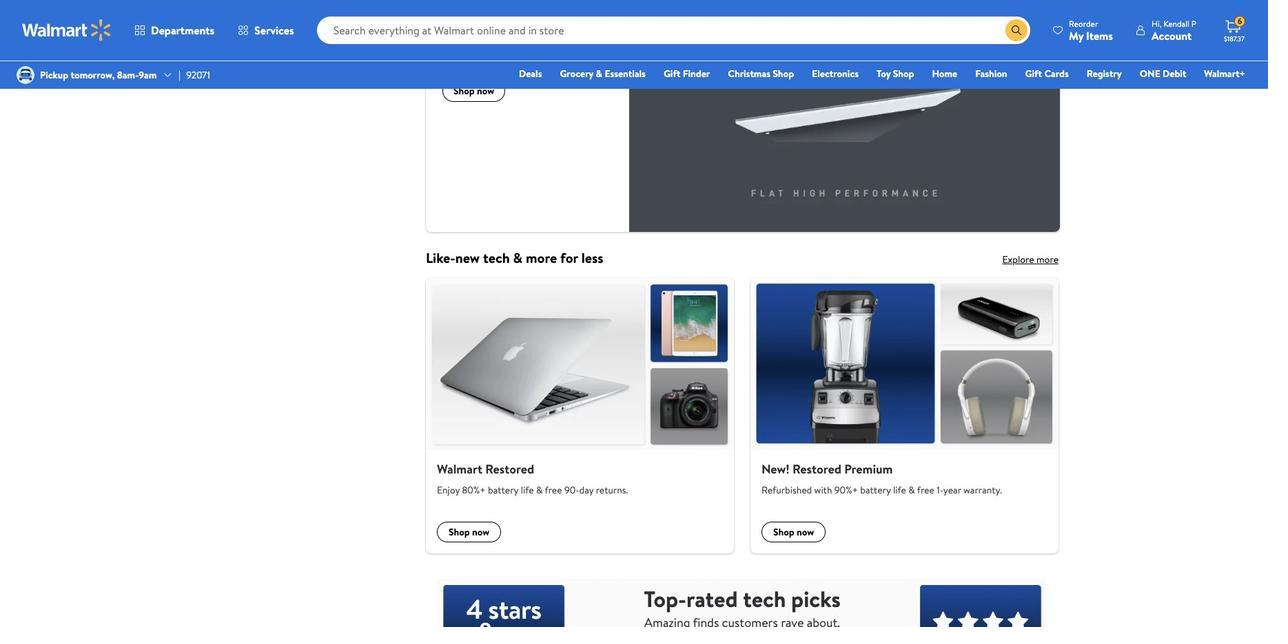 Task type: locate. For each thing, give the bounding box(es) containing it.
& left 90-
[[536, 484, 543, 498]]

now inside walmart restored list item
[[472, 526, 490, 540]]

services button
[[226, 14, 306, 47]]

shop now down the 80%+ at left
[[449, 526, 490, 540]]

free left 1-
[[917, 484, 935, 498]]

life left 1-
[[893, 484, 906, 498]]

1 horizontal spatial gift
[[1025, 67, 1042, 81]]

0 horizontal spatial battery
[[488, 484, 519, 498]]

shop now inside new! restored premium list item
[[773, 526, 814, 540]]

home
[[932, 67, 957, 81]]

gift cards link
[[1019, 66, 1075, 81]]

like-new tech & more for less
[[426, 249, 603, 267]]

restored up with
[[793, 461, 841, 479]]

shop now inside walmart restored list item
[[449, 526, 490, 540]]

0 horizontal spatial restored
[[485, 461, 534, 479]]

shop now link
[[443, 80, 505, 102]]

tomorrow,
[[71, 68, 115, 82]]

gift left cards
[[1025, 67, 1042, 81]]

now down the 80%+ at left
[[472, 526, 490, 540]]

shop right christmas
[[773, 67, 794, 81]]

0 horizontal spatial tech
[[483, 249, 510, 267]]

90-
[[564, 484, 579, 498]]

2 gift from the left
[[1025, 67, 1042, 81]]

more left for
[[526, 249, 557, 267]]

shop
[[773, 67, 794, 81], [893, 67, 914, 81], [454, 84, 475, 98], [449, 526, 470, 540], [773, 526, 795, 540]]

gift for gift finder
[[664, 67, 681, 81]]

enjoy
[[437, 484, 460, 498]]

search icon image
[[1011, 25, 1022, 36]]

1 horizontal spatial battery
[[860, 484, 891, 498]]

0 horizontal spatial free
[[545, 484, 562, 498]]

now for walmart
[[472, 526, 490, 540]]

more right explore at the right top of page
[[1037, 253, 1059, 267]]

year
[[943, 484, 961, 498]]

grocery
[[560, 67, 594, 81]]

premium
[[844, 461, 893, 479]]

6
[[1238, 15, 1242, 27]]

now
[[477, 84, 494, 98], [472, 526, 490, 540], [797, 526, 814, 540]]

shop inside new! restored premium list item
[[773, 526, 795, 540]]

0 horizontal spatial gift
[[664, 67, 681, 81]]

1 gift from the left
[[664, 67, 681, 81]]

shop down high-
[[454, 84, 475, 98]]

1 horizontal spatial restored
[[793, 461, 841, 479]]

restored up the 80%+ at left
[[485, 461, 534, 479]]

1 vertical spatial tech
[[743, 585, 786, 615]]

departments button
[[123, 14, 226, 47]]

1 restored from the left
[[485, 461, 534, 479]]

2 life from the left
[[893, 484, 906, 498]]

0 vertical spatial tech
[[483, 249, 510, 267]]

tech for new
[[483, 249, 510, 267]]

now down refurbished
[[797, 526, 814, 540]]

gift left the finder
[[664, 67, 681, 81]]

gift finder link
[[657, 66, 716, 81]]

shop now down refurbished
[[773, 526, 814, 540]]

battery down premium
[[860, 484, 891, 498]]

tech left picks
[[743, 585, 786, 615]]

free inside "new! restored premium refurbished with 90%+ battery life & free 1-year warranty."
[[917, 484, 935, 498]]

gift
[[664, 67, 681, 81], [1025, 67, 1042, 81]]

restored inside "new! restored premium refurbished with 90%+ battery life & free 1-year warranty."
[[793, 461, 841, 479]]

life
[[521, 484, 534, 498], [893, 484, 906, 498]]

battery
[[488, 484, 519, 498], [860, 484, 891, 498]]

2 battery from the left
[[860, 484, 891, 498]]

grocery & essentials link
[[554, 66, 652, 81]]

shop down refurbished
[[773, 526, 795, 540]]

more
[[526, 249, 557, 267], [1037, 253, 1059, 267]]

0 horizontal spatial life
[[521, 484, 534, 498]]

2 free from the left
[[917, 484, 935, 498]]

for
[[560, 249, 578, 267]]

shop inside "link"
[[773, 67, 794, 81]]

my
[[1069, 28, 1084, 43]]

high-
[[443, 54, 469, 69]]

top-rated tech picks. amazing finds customers rave about. shop now. image
[[437, 580, 1048, 628]]

now inside new! restored premium list item
[[797, 526, 814, 540]]

tech for rated
[[743, 585, 786, 615]]

life left 90-
[[521, 484, 534, 498]]

debit
[[1163, 67, 1186, 81]]

shop now for walmart
[[449, 526, 490, 540]]

registry link
[[1081, 66, 1128, 81]]

& left 1-
[[909, 484, 915, 498]]

now down speed at the left top
[[477, 84, 494, 98]]

90%+
[[835, 484, 858, 498]]

starlink
[[443, 6, 498, 29]]

battery right the 80%+ at left
[[488, 484, 519, 498]]

list containing walmart restored
[[418, 278, 1067, 554]]

1-
[[937, 484, 943, 498]]

kendall
[[1164, 18, 1190, 29]]

1 horizontal spatial free
[[917, 484, 935, 498]]

walmart restored list item
[[418, 278, 742, 554]]

& right the new
[[513, 249, 523, 267]]

1 battery from the left
[[488, 484, 519, 498]]

free
[[545, 484, 562, 498], [917, 484, 935, 498]]

| 92071
[[179, 68, 210, 82]]

restored inside walmart restored enjoy 80%+ battery life & free 90-day returns.
[[485, 461, 534, 479]]

returns.
[[596, 484, 628, 498]]

|
[[179, 68, 181, 82]]

like-
[[426, 249, 455, 267]]

christmas
[[728, 67, 771, 81]]

warranty.
[[964, 484, 1002, 498]]

free left 90-
[[545, 484, 562, 498]]

list
[[418, 278, 1067, 554]]

1 horizontal spatial tech
[[743, 585, 786, 615]]

christmas shop
[[728, 67, 794, 81]]

with
[[814, 484, 832, 498]]

2 restored from the left
[[793, 461, 841, 479]]

kit
[[540, 26, 559, 50]]

refurbished
[[762, 484, 812, 498]]

flat
[[502, 6, 527, 29]]

tech right the new
[[483, 249, 510, 267]]

& right go.
[[596, 67, 602, 81]]

 image
[[17, 66, 34, 84]]

9am
[[139, 68, 157, 82]]

shop now down speed at the left top
[[454, 84, 494, 98]]

shop down the enjoy
[[449, 526, 470, 540]]

1 life from the left
[[521, 484, 534, 498]]

grocery & essentials
[[560, 67, 646, 81]]

tech
[[483, 249, 510, 267], [743, 585, 786, 615]]

1 free from the left
[[545, 484, 562, 498]]

1 horizontal spatial life
[[893, 484, 906, 498]]

battery inside walmart restored enjoy 80%+ battery life & free 90-day returns.
[[488, 484, 519, 498]]

1 horizontal spatial more
[[1037, 253, 1059, 267]]

& inside walmart restored enjoy 80%+ battery life & free 90-day returns.
[[536, 484, 543, 498]]

toy
[[877, 67, 891, 81]]

shop now
[[454, 84, 494, 98], [449, 526, 490, 540], [773, 526, 814, 540]]



Task type: vqa. For each thing, say whether or not it's contained in the screenshot.
Next slide for chipModuleWithImages list
no



Task type: describe. For each thing, give the bounding box(es) containing it.
account
[[1152, 28, 1192, 43]]

walmart restored enjoy 80%+ battery life & free 90-day returns.
[[437, 461, 628, 498]]

one debit link
[[1134, 66, 1193, 81]]

walmart
[[437, 461, 482, 479]]

reorder my items
[[1069, 18, 1113, 43]]

electronics
[[812, 67, 859, 81]]

high
[[531, 6, 563, 29]]

92071
[[186, 68, 210, 82]]

80%+
[[462, 484, 486, 498]]

new! restored premium list item
[[742, 278, 1067, 554]]

new! restored premium refurbished with 90%+ battery life & free 1-year warranty.
[[762, 461, 1002, 498]]

reorder
[[1069, 18, 1098, 29]]

one debit
[[1140, 67, 1186, 81]]

the
[[556, 54, 572, 69]]

0 horizontal spatial more
[[526, 249, 557, 267]]

restored for new!
[[793, 461, 841, 479]]

new
[[455, 249, 480, 267]]

explore
[[1003, 253, 1034, 267]]

internet
[[500, 54, 539, 69]]

top-
[[644, 585, 686, 615]]

& inside "new! restored premium refurbished with 90%+ battery life & free 1-year warranty."
[[909, 484, 915, 498]]

home link
[[926, 66, 964, 81]]

essentials
[[605, 67, 646, 81]]

walmart+
[[1204, 67, 1245, 81]]

services
[[254, 23, 294, 38]]

shop right toy
[[893, 67, 914, 81]]

fashion
[[975, 67, 1007, 81]]

electronics link
[[806, 66, 865, 81]]

top-rated tech picks
[[644, 585, 841, 615]]

explore more
[[1003, 253, 1059, 267]]

6 $187.37
[[1224, 15, 1245, 43]]

speed
[[469, 54, 497, 69]]

gift cards
[[1025, 67, 1069, 81]]

gift finder
[[664, 67, 710, 81]]

pickup tomorrow, 8am-9am
[[40, 68, 157, 82]]

new!
[[762, 461, 790, 479]]

toy shop
[[877, 67, 914, 81]]

cards
[[1044, 67, 1069, 81]]

restored for walmart
[[485, 461, 534, 479]]

registry
[[1087, 67, 1122, 81]]

rated
[[686, 585, 738, 615]]

now for new!
[[797, 526, 814, 540]]

on
[[542, 54, 554, 69]]

finder
[[683, 67, 710, 81]]

walmart image
[[22, 19, 112, 41]]

gift for gift cards
[[1025, 67, 1042, 81]]

toy shop link
[[871, 66, 920, 81]]

christmas shop link
[[722, 66, 800, 81]]

deals link
[[513, 66, 548, 81]]

deals
[[519, 67, 542, 81]]

items
[[1086, 28, 1113, 43]]

Walmart Site-Wide search field
[[317, 17, 1030, 44]]

Search search field
[[317, 17, 1030, 44]]

less
[[581, 249, 603, 267]]

$187.37
[[1224, 34, 1245, 43]]

hi,
[[1152, 18, 1162, 29]]

go.
[[575, 54, 589, 69]]

departments
[[151, 23, 214, 38]]

8am-
[[117, 68, 139, 82]]

p
[[1192, 18, 1197, 29]]

performance
[[443, 26, 536, 50]]

starlink flat high performance kit high-speed internet on the go.
[[443, 6, 589, 69]]

hi, kendall p account
[[1152, 18, 1197, 43]]

shop inside walmart restored list item
[[449, 526, 470, 540]]

one
[[1140, 67, 1161, 81]]

battery inside "new! restored premium refurbished with 90%+ battery life & free 1-year warranty."
[[860, 484, 891, 498]]

explore more link
[[1003, 253, 1059, 267]]

life inside "new! restored premium refurbished with 90%+ battery life & free 1-year warranty."
[[893, 484, 906, 498]]

walmart+ link
[[1198, 66, 1252, 81]]

day
[[579, 484, 594, 498]]

pickup
[[40, 68, 68, 82]]

life inside walmart restored enjoy 80%+ battery life & free 90-day returns.
[[521, 484, 534, 498]]

shop now for new!
[[773, 526, 814, 540]]

free inside walmart restored enjoy 80%+ battery life & free 90-day returns.
[[545, 484, 562, 498]]

fashion link
[[969, 66, 1014, 81]]

picks
[[791, 585, 841, 615]]



